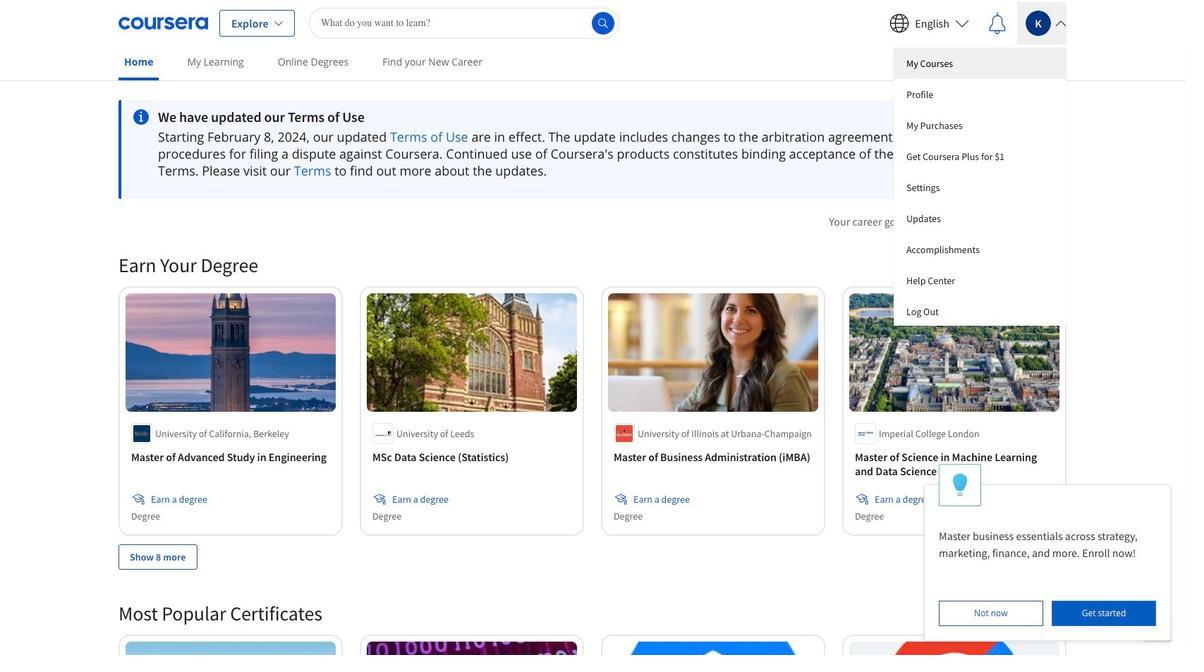 Task type: locate. For each thing, give the bounding box(es) containing it.
menu
[[894, 48, 1067, 326]]

lightbulb tip image
[[953, 473, 968, 498]]

region
[[682, 233, 1141, 356]]

None search field
[[309, 7, 620, 38]]



Task type: vqa. For each thing, say whether or not it's contained in the screenshot.
the "Alice" element
yes



Task type: describe. For each thing, give the bounding box(es) containing it.
What do you want to learn? text field
[[309, 7, 620, 38]]

coursera image
[[119, 12, 208, 34]]

most popular certificates collection element
[[110, 579, 1076, 656]]

help center image
[[1149, 619, 1166, 636]]

earn your degree collection element
[[110, 230, 1076, 593]]

information: we have updated our terms of use element
[[158, 109, 966, 126]]

alice element
[[925, 464, 1172, 642]]



